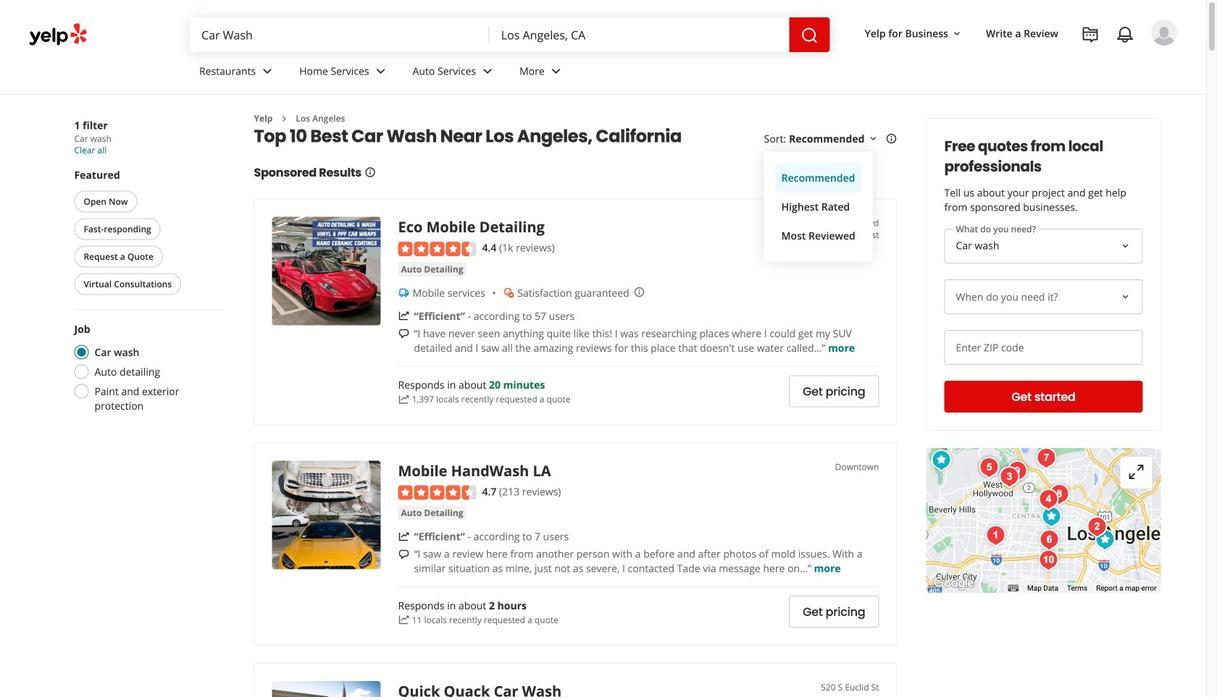 Task type: vqa. For each thing, say whether or not it's contained in the screenshot.
the rightmost THE 16 CHEVRON DOWN V2 image
yes



Task type: describe. For each thing, give the bounding box(es) containing it.
16 chevron down v2 image inside the user actions element
[[951, 28, 963, 40]]

terry t. image
[[1151, 20, 1177, 46]]

What do you need? field
[[945, 229, 1143, 264]]

16 chevron right v2 image
[[278, 113, 290, 124]]

none field things to do, nail salons, plumbers
[[190, 17, 490, 52]]

0 horizontal spatial 16 info v2 image
[[364, 167, 376, 178]]

16 speech v2 image for 16 trending v2 image associated with "4.4 star rating" image
[[398, 328, 410, 340]]

16 speech v2 image for 16 trending v2 image for 4.7 star rating image
[[398, 549, 410, 561]]

1 16 trending v2 image from the top
[[398, 311, 410, 322]]

16 shipping v2 image
[[398, 287, 410, 299]]

notifications image
[[1117, 26, 1134, 43]]

business categories element
[[188, 52, 1177, 94]]



Task type: locate. For each thing, give the bounding box(es) containing it.
projects image
[[1082, 26, 1099, 43]]

2 24 chevron down v2 image from the left
[[479, 63, 496, 80]]

things to do, nail salons, plumbers search field
[[190, 17, 490, 52]]

1 none field from the left
[[190, 17, 490, 52]]

16 trending v2 image
[[398, 311, 410, 322], [398, 394, 410, 406], [398, 615, 410, 627]]

When do you need it? field
[[945, 280, 1143, 314]]

1 16 speech v2 image from the top
[[398, 328, 410, 340]]

2 16 trending v2 image from the top
[[398, 394, 410, 406]]

1 vertical spatial 16 info v2 image
[[364, 167, 376, 178]]

3 16 trending v2 image from the top
[[398, 615, 410, 627]]

16 speech v2 image
[[398, 328, 410, 340], [398, 549, 410, 561]]

16 speech v2 image down 16 shipping v2 icon
[[398, 328, 410, 340]]

4.7 star rating image
[[398, 486, 476, 500]]

2 16 speech v2 image from the top
[[398, 549, 410, 561]]

24 chevron down v2 image
[[259, 63, 276, 80], [479, 63, 496, 80], [548, 63, 565, 80]]

None search field
[[190, 17, 830, 52]]

1 horizontal spatial 16 chevron down v2 image
[[951, 28, 963, 40]]

1 horizontal spatial 16 info v2 image
[[886, 133, 897, 145]]

16 satisfactions guaranteed v2 image
[[503, 287, 515, 299]]

1 vertical spatial 16 chevron down v2 image
[[868, 133, 879, 145]]

2 horizontal spatial 24 chevron down v2 image
[[548, 63, 565, 80]]

0 horizontal spatial 16 chevron down v2 image
[[868, 133, 879, 145]]

16 chevron down v2 image
[[951, 28, 963, 40], [868, 133, 879, 145]]

1 vertical spatial 16 speech v2 image
[[398, 549, 410, 561]]

  text field
[[945, 330, 1143, 365]]

4.4 star rating image
[[398, 242, 476, 256]]

1 24 chevron down v2 image from the left
[[259, 63, 276, 80]]

24 chevron down v2 image
[[372, 63, 389, 80]]

3 24 chevron down v2 image from the left
[[548, 63, 565, 80]]

16 trending v2 image for 4.7 star rating image
[[398, 615, 410, 627]]

1 vertical spatial 16 trending v2 image
[[398, 394, 410, 406]]

address, neighborhood, city, state or zip search field
[[490, 17, 790, 52]]

16 trending v2 image
[[398, 532, 410, 543]]

info icon image
[[634, 287, 645, 298], [634, 287, 645, 298]]

0 horizontal spatial 24 chevron down v2 image
[[259, 63, 276, 80]]

0 vertical spatial 16 trending v2 image
[[398, 311, 410, 322]]

group
[[71, 168, 225, 298]]

1 horizontal spatial 24 chevron down v2 image
[[479, 63, 496, 80]]

2 vertical spatial 16 trending v2 image
[[398, 615, 410, 627]]

0 vertical spatial 16 chevron down v2 image
[[951, 28, 963, 40]]

0 vertical spatial 16 speech v2 image
[[398, 328, 410, 340]]

None field
[[190, 17, 490, 52], [490, 17, 790, 52]]

2 none field from the left
[[490, 17, 790, 52]]

search image
[[801, 27, 819, 44]]

16 info v2 image
[[886, 133, 897, 145], [364, 167, 376, 178]]

none field address, neighborhood, city, state or zip
[[490, 17, 790, 52]]

16 trending v2 image for "4.4 star rating" image
[[398, 394, 410, 406]]

option group
[[70, 322, 225, 413]]

user actions element
[[853, 18, 1198, 107]]

16 speech v2 image down 16 trending v2 icon
[[398, 549, 410, 561]]

0 vertical spatial 16 info v2 image
[[886, 133, 897, 145]]



